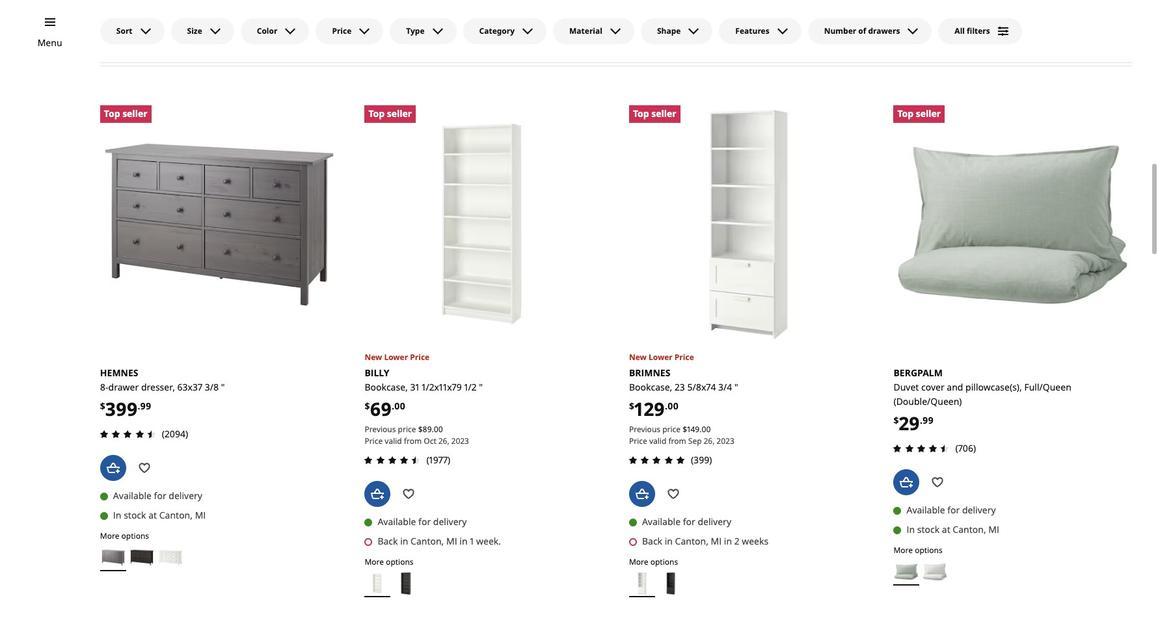 Task type: describe. For each thing, give the bounding box(es) containing it.
price inside new lower price billy bookcase, 31 1/2x11x79 1/2 " $ 69 . 00
[[410, 352, 430, 363]]

options for 69
[[386, 557, 414, 568]]

number
[[824, 25, 856, 36]]

(2094)
[[162, 428, 188, 441]]

(399)
[[691, 454, 712, 467]]

4 in from the left
[[460, 536, 468, 548]]

price for 129
[[662, 424, 681, 435]]

sep
[[688, 436, 702, 447]]

more options for 29
[[894, 545, 943, 556]]

menu
[[38, 36, 62, 49]]

week.
[[476, 536, 501, 548]]

delivery for 399
[[169, 490, 202, 502]]

and
[[947, 381, 963, 394]]

more for 129
[[629, 557, 648, 568]]

size
[[187, 25, 202, 36]]

$ inside bergpalm duvet cover and pillowcase(s), full/queen (double/queen) $ 29 . 99
[[894, 414, 899, 427]]

duvet
[[894, 381, 919, 394]]

delivery for 29
[[962, 504, 996, 517]]

more options for 399
[[100, 531, 149, 542]]

in stock at canton, mi for 29
[[907, 524, 999, 536]]

available for 129
[[642, 516, 681, 528]]

. inside previous price $ 89 . 00 price valid from oct 26, 2023
[[432, 424, 434, 435]]

menu button
[[38, 36, 62, 50]]

2
[[734, 536, 739, 548]]

shape
[[657, 25, 681, 36]]

filters
[[967, 25, 990, 36]]

" for 129
[[735, 381, 738, 393]]

type button
[[390, 18, 456, 44]]

for for 399
[[154, 490, 166, 502]]

price inside previous price $ 149 . 00 price valid from sep 26, 2023
[[629, 436, 647, 447]]

. inside hemnes 8-drawer dresser, 63x37 3/8 " $ 399 . 99
[[138, 400, 140, 412]]

more options for 129
[[629, 557, 678, 568]]

available for delivery for 129
[[642, 516, 731, 528]]

1/2
[[464, 381, 477, 394]]

00 inside previous price $ 149 . 00 price valid from sep 26, 2023
[[702, 424, 711, 435]]

" for 69
[[479, 381, 483, 394]]

review: 4.7 out of 5 stars. total reviews: 1977 image
[[361, 453, 424, 469]]

price inside popup button
[[332, 25, 352, 36]]

bergpalm duvet cover and pillowcase(s), full/queen (double/queen) $ 29 . 99
[[894, 367, 1071, 436]]

" inside hemnes 8-drawer dresser, 63x37 3/8 " $ 399 . 99
[[221, 381, 225, 393]]

available for 29
[[907, 504, 945, 517]]

previous for 129
[[629, 424, 660, 435]]

00 inside new lower price brimnes bookcase, 23 5/8x74 3/4 " $ 129 . 00
[[667, 400, 679, 412]]

review: 4.5 out of 5 stars. total reviews: 706 image
[[890, 441, 953, 457]]

bookcase, for 129
[[629, 381, 672, 393]]

new lower price billy bookcase, 31 1/2x11x79 1/2 " $ 69 . 00
[[365, 352, 483, 421]]

delivery for 129
[[698, 516, 731, 528]]

brimnes
[[629, 367, 670, 379]]

. inside bergpalm duvet cover and pillowcase(s), full/queen (double/queen) $ 29 . 99
[[920, 414, 923, 427]]

bergpalm
[[894, 367, 943, 379]]

category button
[[463, 18, 547, 44]]

bookcase, for 69
[[365, 381, 408, 394]]

lower for 129
[[649, 352, 673, 363]]

129
[[634, 397, 665, 421]]

5/8x74
[[687, 381, 716, 393]]

weeks
[[742, 536, 769, 548]]

available for 69
[[378, 516, 416, 528]]

1 in from the left
[[665, 536, 673, 548]]

cover
[[921, 381, 945, 394]]

category
[[479, 25, 515, 36]]

available for delivery for 399
[[113, 490, 202, 502]]

material
[[569, 25, 602, 36]]

size button
[[171, 18, 234, 44]]

color
[[257, 25, 277, 36]]

previous for 69
[[365, 424, 396, 435]]

seller for 399
[[122, 108, 147, 120]]

149
[[687, 424, 700, 435]]

99 for 399
[[140, 400, 151, 412]]

back in canton, mi in 2 weeks
[[642, 536, 769, 548]]

1/2x11x79
[[422, 381, 462, 394]]

seller for 129
[[651, 108, 676, 120]]

for for 129
[[683, 516, 695, 528]]

399
[[105, 397, 138, 421]]

stock for 399
[[124, 510, 146, 522]]

new lower price brimnes bookcase, 23 5/8x74 3/4 " $ 129 . 00
[[629, 352, 738, 421]]

hemnes 8-drawer dresser, 63x37 3/8 " $ 399 . 99
[[100, 367, 225, 421]]

sort
[[116, 25, 132, 36]]

color button
[[241, 18, 309, 44]]

top for 29
[[898, 108, 914, 120]]

previous price $ 89 . 00 price valid from oct 26, 2023
[[365, 424, 469, 447]]

new for 69
[[365, 352, 382, 363]]

$ inside new lower price billy bookcase, 31 1/2x11x79 1/2 " $ 69 . 00
[[365, 400, 370, 412]]

more options for 69
[[365, 557, 414, 568]]

99 for 29
[[923, 414, 934, 427]]

top seller for 129
[[633, 108, 676, 120]]

price button
[[316, 18, 383, 44]]

(1977)
[[426, 454, 450, 467]]

at for 29
[[942, 524, 950, 536]]

2023 for 69
[[451, 436, 469, 447]]

seller for 69
[[387, 108, 412, 120]]

23
[[675, 381, 685, 393]]

shape button
[[641, 18, 713, 44]]



Task type: locate. For each thing, give the bounding box(es) containing it.
2 back from the left
[[378, 536, 398, 548]]

0 horizontal spatial stock
[[124, 510, 146, 522]]

1 vertical spatial at
[[942, 524, 950, 536]]

. inside new lower price brimnes bookcase, 23 5/8x74 3/4 " $ 129 . 00
[[665, 400, 667, 412]]

price inside previous price $ 89 . 00 price valid from oct 26, 2023
[[398, 424, 416, 435]]

0 horizontal spatial previous
[[365, 424, 396, 435]]

00 inside previous price $ 89 . 00 price valid from oct 26, 2023
[[434, 424, 443, 435]]

delivery up back in canton, mi in 2 weeks
[[698, 516, 731, 528]]

lower inside new lower price billy bookcase, 31 1/2x11x79 1/2 " $ 69 . 00
[[384, 352, 408, 363]]

in
[[665, 536, 673, 548], [724, 536, 732, 548], [400, 536, 408, 548], [460, 536, 468, 548]]

top
[[104, 108, 120, 120], [368, 108, 385, 120], [633, 108, 649, 120], [898, 108, 914, 120]]

available
[[113, 490, 152, 502], [907, 504, 945, 517], [642, 516, 681, 528], [378, 516, 416, 528]]

all filters
[[955, 25, 990, 36]]

$ inside previous price $ 89 . 00 price valid from oct 26, 2023
[[418, 424, 423, 435]]

99 inside hemnes 8-drawer dresser, 63x37 3/8 " $ 399 . 99
[[140, 400, 151, 412]]

2 lower from the left
[[384, 352, 408, 363]]

29
[[899, 411, 920, 436]]

options
[[121, 531, 149, 542], [915, 545, 943, 556], [650, 557, 678, 568], [386, 557, 414, 568]]

0 horizontal spatial back
[[378, 536, 398, 548]]

2 horizontal spatial "
[[735, 381, 738, 393]]

full/queen
[[1024, 381, 1071, 394]]

0 horizontal spatial new
[[365, 352, 382, 363]]

in for 29
[[907, 524, 915, 536]]

0 vertical spatial in stock at canton, mi
[[113, 510, 206, 522]]

from inside previous price $ 149 . 00 price valid from sep 26, 2023
[[668, 436, 686, 447]]

8-
[[100, 381, 108, 393]]

1 valid from the left
[[649, 436, 666, 447]]

0 horizontal spatial valid
[[385, 436, 402, 447]]

2023 for 129
[[717, 436, 734, 447]]

previous inside previous price $ 149 . 00 price valid from sep 26, 2023
[[629, 424, 660, 435]]

1 horizontal spatial "
[[479, 381, 483, 394]]

available for delivery for 69
[[378, 516, 467, 528]]

oct
[[424, 436, 436, 447]]

for up back in canton, mi in 1 week.
[[418, 516, 431, 528]]

00 right 89 at the bottom left of the page
[[434, 424, 443, 435]]

bookcase, down brimnes
[[629, 381, 672, 393]]

1 horizontal spatial 26,
[[704, 436, 715, 447]]

.
[[138, 400, 140, 412], [665, 400, 667, 412], [392, 400, 394, 412], [920, 414, 923, 427], [700, 424, 702, 435], [432, 424, 434, 435]]

89
[[423, 424, 432, 435]]

1 horizontal spatial new
[[629, 352, 647, 363]]

drawer
[[108, 381, 139, 393]]

1 horizontal spatial back
[[642, 536, 662, 548]]

1 vertical spatial 99
[[923, 414, 934, 427]]

1 vertical spatial in stock at canton, mi
[[907, 524, 999, 536]]

. up sep at the right
[[700, 424, 702, 435]]

1 horizontal spatial in stock at canton, mi
[[907, 524, 999, 536]]

2 top seller from the left
[[368, 108, 412, 120]]

2 2023 from the left
[[451, 436, 469, 447]]

" right 3/8 at the left of page
[[221, 381, 225, 393]]

delivery up back in canton, mi in 1 week.
[[433, 516, 467, 528]]

billy
[[365, 367, 389, 379]]

previous inside previous price $ 89 . 00 price valid from oct 26, 2023
[[365, 424, 396, 435]]

1 lower from the left
[[649, 352, 673, 363]]

available down review: 4.5 out of 5 stars. total reviews: 706 image on the bottom
[[907, 504, 945, 517]]

for down (706)
[[947, 504, 960, 517]]

2023 inside previous price $ 89 . 00 price valid from oct 26, 2023
[[451, 436, 469, 447]]

seller for 29
[[916, 108, 941, 120]]

pillowcase(s),
[[966, 381, 1022, 394]]

1 2023 from the left
[[717, 436, 734, 447]]

new inside new lower price brimnes bookcase, 23 5/8x74 3/4 " $ 129 . 00
[[629, 352, 647, 363]]

3/4
[[718, 381, 732, 393]]

price left 89 at the bottom left of the page
[[398, 424, 416, 435]]

more for 399
[[100, 531, 119, 542]]

bookcase,
[[629, 381, 672, 393], [365, 381, 408, 394]]

from left sep at the right
[[668, 436, 686, 447]]

2 seller from the left
[[387, 108, 412, 120]]

price inside new lower price brimnes bookcase, 23 5/8x74 3/4 " $ 129 . 00
[[675, 352, 694, 363]]

from inside previous price $ 89 . 00 price valid from oct 26, 2023
[[404, 436, 422, 447]]

1 horizontal spatial previous
[[629, 424, 660, 435]]

2023 right oct
[[451, 436, 469, 447]]

previous down 69
[[365, 424, 396, 435]]

from
[[668, 436, 686, 447], [404, 436, 422, 447]]

2 " from the left
[[735, 381, 738, 393]]

0 vertical spatial 99
[[140, 400, 151, 412]]

(706)
[[955, 443, 976, 455]]

0 horizontal spatial bookcase,
[[365, 381, 408, 394]]

1 horizontal spatial lower
[[649, 352, 673, 363]]

from left oct
[[404, 436, 422, 447]]

1 horizontal spatial bookcase,
[[629, 381, 672, 393]]

available for delivery for 29
[[907, 504, 996, 517]]

4 top from the left
[[898, 108, 914, 120]]

mi
[[195, 510, 206, 522], [988, 524, 999, 536], [711, 536, 722, 548], [446, 536, 457, 548]]

1 26, from the left
[[704, 436, 715, 447]]

00 inside new lower price billy bookcase, 31 1/2x11x79 1/2 " $ 69 . 00
[[394, 400, 405, 412]]

material button
[[553, 18, 634, 44]]

delivery down (2094)
[[169, 490, 202, 502]]

. down (double/queen)
[[920, 414, 923, 427]]

dresser,
[[141, 381, 175, 393]]

from for 69
[[404, 436, 422, 447]]

previous price $ 149 . 00 price valid from sep 26, 2023
[[629, 424, 734, 447]]

number of drawers
[[824, 25, 900, 36]]

1 horizontal spatial in
[[907, 524, 915, 536]]

drawers
[[868, 25, 900, 36]]

00 right 69
[[394, 400, 405, 412]]

1 horizontal spatial stock
[[917, 524, 940, 536]]

1
[[470, 536, 474, 548]]

lower inside new lower price brimnes bookcase, 23 5/8x74 3/4 " $ 129 . 00
[[649, 352, 673, 363]]

0 vertical spatial in
[[113, 510, 121, 522]]

99 down dresser,
[[140, 400, 151, 412]]

price inside previous price $ 149 . 00 price valid from sep 26, 2023
[[662, 424, 681, 435]]

lower
[[649, 352, 673, 363], [384, 352, 408, 363]]

new inside new lower price billy bookcase, 31 1/2x11x79 1/2 " $ 69 . 00
[[365, 352, 382, 363]]

more for 69
[[365, 557, 384, 568]]

1 " from the left
[[221, 381, 225, 393]]

from for 129
[[668, 436, 686, 447]]

lower up billy
[[384, 352, 408, 363]]

4 seller from the left
[[916, 108, 941, 120]]

" right 3/4
[[735, 381, 738, 393]]

4 top seller from the left
[[898, 108, 941, 120]]

for
[[154, 490, 166, 502], [947, 504, 960, 517], [683, 516, 695, 528], [418, 516, 431, 528]]

bookcase, inside new lower price brimnes bookcase, 23 5/8x74 3/4 " $ 129 . 00
[[629, 381, 672, 393]]

0 horizontal spatial "
[[221, 381, 225, 393]]

valid inside previous price $ 149 . 00 price valid from sep 26, 2023
[[649, 436, 666, 447]]

top for 399
[[104, 108, 120, 120]]

26,
[[704, 436, 715, 447], [438, 436, 449, 447]]

1 new from the left
[[629, 352, 647, 363]]

0 horizontal spatial price
[[398, 424, 416, 435]]

back for 69
[[378, 536, 398, 548]]

2 previous from the left
[[365, 424, 396, 435]]

63x37
[[177, 381, 202, 393]]

26, inside previous price $ 89 . 00 price valid from oct 26, 2023
[[438, 436, 449, 447]]

2 new from the left
[[365, 352, 382, 363]]

delivery
[[169, 490, 202, 502], [962, 504, 996, 517], [698, 516, 731, 528], [433, 516, 467, 528]]

top seller
[[104, 108, 147, 120], [368, 108, 412, 120], [633, 108, 676, 120], [898, 108, 941, 120]]

26, right oct
[[438, 436, 449, 447]]

3/8
[[205, 381, 219, 393]]

number of drawers button
[[808, 18, 932, 44]]

2 in from the left
[[724, 536, 732, 548]]

available for delivery up back in canton, mi in 1 week.
[[378, 516, 467, 528]]

all filters button
[[938, 18, 1022, 44]]

review: 4.4 out of 5 stars. total reviews: 2094 image
[[96, 427, 159, 443]]

in stock at canton, mi
[[113, 510, 206, 522], [907, 524, 999, 536]]

0 horizontal spatial in stock at canton, mi
[[113, 510, 206, 522]]

for for 69
[[418, 516, 431, 528]]

valid
[[649, 436, 666, 447], [385, 436, 402, 447]]

. up previous price $ 89 . 00 price valid from oct 26, 2023 on the left
[[392, 400, 394, 412]]

for for 29
[[947, 504, 960, 517]]

options for 399
[[121, 531, 149, 542]]

3 top seller from the left
[[633, 108, 676, 120]]

2 bookcase, from the left
[[365, 381, 408, 394]]

features button
[[719, 18, 801, 44]]

for down (2094)
[[154, 490, 166, 502]]

99 down (double/queen)
[[923, 414, 934, 427]]

top for 129
[[633, 108, 649, 120]]

1 horizontal spatial at
[[942, 524, 950, 536]]

at
[[148, 510, 157, 522], [942, 524, 950, 536]]

2023 right sep at the right
[[717, 436, 734, 447]]

price for 69
[[398, 424, 416, 435]]

0 horizontal spatial from
[[404, 436, 422, 447]]

available up back in canton, mi in 2 weeks
[[642, 516, 681, 528]]

type
[[406, 25, 425, 36]]

new for 129
[[629, 352, 647, 363]]

26, for 129
[[704, 436, 715, 447]]

2 26, from the left
[[438, 436, 449, 447]]

1 horizontal spatial valid
[[649, 436, 666, 447]]

new up billy
[[365, 352, 382, 363]]

2023
[[717, 436, 734, 447], [451, 436, 469, 447]]

at for 399
[[148, 510, 157, 522]]

3 " from the left
[[479, 381, 483, 394]]

options for 29
[[915, 545, 943, 556]]

0 horizontal spatial 2023
[[451, 436, 469, 447]]

back in canton, mi in 1 week.
[[378, 536, 501, 548]]

69
[[370, 397, 392, 421]]

$ inside new lower price brimnes bookcase, 23 5/8x74 3/4 " $ 129 . 00
[[629, 400, 634, 412]]

price inside previous price $ 89 . 00 price valid from oct 26, 2023
[[365, 436, 383, 447]]

available up back in canton, mi in 1 week.
[[378, 516, 416, 528]]

back for 129
[[642, 536, 662, 548]]

26, inside previous price $ 149 . 00 price valid from sep 26, 2023
[[704, 436, 715, 447]]

in
[[113, 510, 121, 522], [907, 524, 915, 536]]

top seller for 29
[[898, 108, 941, 120]]

top seller for 69
[[368, 108, 412, 120]]

0 horizontal spatial in
[[113, 510, 121, 522]]

valid up review: 4.7 out of 5 stars. total reviews: 1977 image
[[385, 436, 402, 447]]

0 vertical spatial stock
[[124, 510, 146, 522]]

1 bookcase, from the left
[[629, 381, 672, 393]]

available for delivery
[[113, 490, 202, 502], [907, 504, 996, 517], [642, 516, 731, 528], [378, 516, 467, 528]]

available down review: 4.4 out of 5 stars. total reviews: 2094 image
[[113, 490, 152, 502]]

top for 69
[[368, 108, 385, 120]]

1 vertical spatial stock
[[917, 524, 940, 536]]

1 back from the left
[[642, 536, 662, 548]]

2 valid from the left
[[385, 436, 402, 447]]

31
[[410, 381, 419, 394]]

"
[[221, 381, 225, 393], [735, 381, 738, 393], [479, 381, 483, 394]]

features
[[735, 25, 769, 36]]

. up previous price $ 149 . 00 price valid from sep 26, 2023
[[665, 400, 667, 412]]

price
[[662, 424, 681, 435], [398, 424, 416, 435]]

review: 4.8 out of 5 stars. total reviews: 399 image
[[625, 453, 688, 469]]

of
[[858, 25, 866, 36]]

available for delivery down (2094)
[[113, 490, 202, 502]]

valid for 129
[[649, 436, 666, 447]]

99
[[140, 400, 151, 412], [923, 414, 934, 427]]

valid up review: 4.8 out of 5 stars. total reviews: 399 image on the bottom right of the page
[[649, 436, 666, 447]]

" inside new lower price brimnes bookcase, 23 5/8x74 3/4 " $ 129 . 00
[[735, 381, 738, 393]]

price left 149
[[662, 424, 681, 435]]

previous down the "129"
[[629, 424, 660, 435]]

in stock at canton, mi for 399
[[113, 510, 206, 522]]

price
[[332, 25, 352, 36], [675, 352, 694, 363], [410, 352, 430, 363], [629, 436, 647, 447], [365, 436, 383, 447]]

all
[[955, 25, 965, 36]]

bookcase, inside new lower price billy bookcase, 31 1/2x11x79 1/2 " $ 69 . 00
[[365, 381, 408, 394]]

1 from from the left
[[668, 436, 686, 447]]

3 seller from the left
[[651, 108, 676, 120]]

new
[[629, 352, 647, 363], [365, 352, 382, 363]]

2 top from the left
[[368, 108, 385, 120]]

3 top from the left
[[633, 108, 649, 120]]

1 price from the left
[[662, 424, 681, 435]]

2023 inside previous price $ 149 . 00 price valid from sep 26, 2023
[[717, 436, 734, 447]]

1 horizontal spatial 2023
[[717, 436, 734, 447]]

valid for 69
[[385, 436, 402, 447]]

26, for 69
[[438, 436, 449, 447]]

2 from from the left
[[404, 436, 422, 447]]

stock for 29
[[917, 524, 940, 536]]

canton,
[[159, 510, 193, 522], [953, 524, 986, 536], [675, 536, 708, 548], [411, 536, 444, 548]]

1 seller from the left
[[122, 108, 147, 120]]

00 down "23" on the right of page
[[667, 400, 679, 412]]

1 vertical spatial in
[[907, 524, 915, 536]]

in for 399
[[113, 510, 121, 522]]

1 top from the left
[[104, 108, 120, 120]]

. inside new lower price billy bookcase, 31 1/2x11x79 1/2 " $ 69 . 00
[[392, 400, 394, 412]]

0 vertical spatial at
[[148, 510, 157, 522]]

for up back in canton, mi in 2 weeks
[[683, 516, 695, 528]]

. down drawer
[[138, 400, 140, 412]]

lower for 69
[[384, 352, 408, 363]]

. up oct
[[432, 424, 434, 435]]

1 horizontal spatial price
[[662, 424, 681, 435]]

0 horizontal spatial lower
[[384, 352, 408, 363]]

0 horizontal spatial 26,
[[438, 436, 449, 447]]

26, right sep at the right
[[704, 436, 715, 447]]

new up brimnes
[[629, 352, 647, 363]]

1 top seller from the left
[[104, 108, 147, 120]]

$
[[100, 400, 105, 412], [629, 400, 634, 412], [365, 400, 370, 412], [894, 414, 899, 427], [683, 424, 687, 435], [418, 424, 423, 435]]

1 horizontal spatial 99
[[923, 414, 934, 427]]

1 horizontal spatial from
[[668, 436, 686, 447]]

1 previous from the left
[[629, 424, 660, 435]]

available for delivery down (706)
[[907, 504, 996, 517]]

delivery down (706)
[[962, 504, 996, 517]]

hemnes
[[100, 367, 138, 379]]

00
[[667, 400, 679, 412], [394, 400, 405, 412], [702, 424, 711, 435], [434, 424, 443, 435]]

bookcase, down billy
[[365, 381, 408, 394]]

options for 129
[[650, 557, 678, 568]]

. inside previous price $ 149 . 00 price valid from sep 26, 2023
[[700, 424, 702, 435]]

" right 1/2
[[479, 381, 483, 394]]

more options
[[100, 531, 149, 542], [894, 545, 943, 556], [629, 557, 678, 568], [365, 557, 414, 568]]

delivery for 69
[[433, 516, 467, 528]]

(double/queen)
[[894, 395, 962, 408]]

top seller for 399
[[104, 108, 147, 120]]

00 right 149
[[702, 424, 711, 435]]

0 horizontal spatial 99
[[140, 400, 151, 412]]

lower up brimnes
[[649, 352, 673, 363]]

3 in from the left
[[400, 536, 408, 548]]

stock
[[124, 510, 146, 522], [917, 524, 940, 536]]

2 price from the left
[[398, 424, 416, 435]]

available for delivery up back in canton, mi in 2 weeks
[[642, 516, 731, 528]]

more for 29
[[894, 545, 913, 556]]

0 horizontal spatial at
[[148, 510, 157, 522]]

available for 399
[[113, 490, 152, 502]]

sort button
[[100, 18, 164, 44]]

$ inside previous price $ 149 . 00 price valid from sep 26, 2023
[[683, 424, 687, 435]]

valid inside previous price $ 89 . 00 price valid from oct 26, 2023
[[385, 436, 402, 447]]

99 inside bergpalm duvet cover and pillowcase(s), full/queen (double/queen) $ 29 . 99
[[923, 414, 934, 427]]

$ inside hemnes 8-drawer dresser, 63x37 3/8 " $ 399 . 99
[[100, 400, 105, 412]]

more
[[100, 531, 119, 542], [894, 545, 913, 556], [629, 557, 648, 568], [365, 557, 384, 568]]

" inside new lower price billy bookcase, 31 1/2x11x79 1/2 " $ 69 . 00
[[479, 381, 483, 394]]



Task type: vqa. For each thing, say whether or not it's contained in the screenshot.
Color popup button on the top of the page
yes



